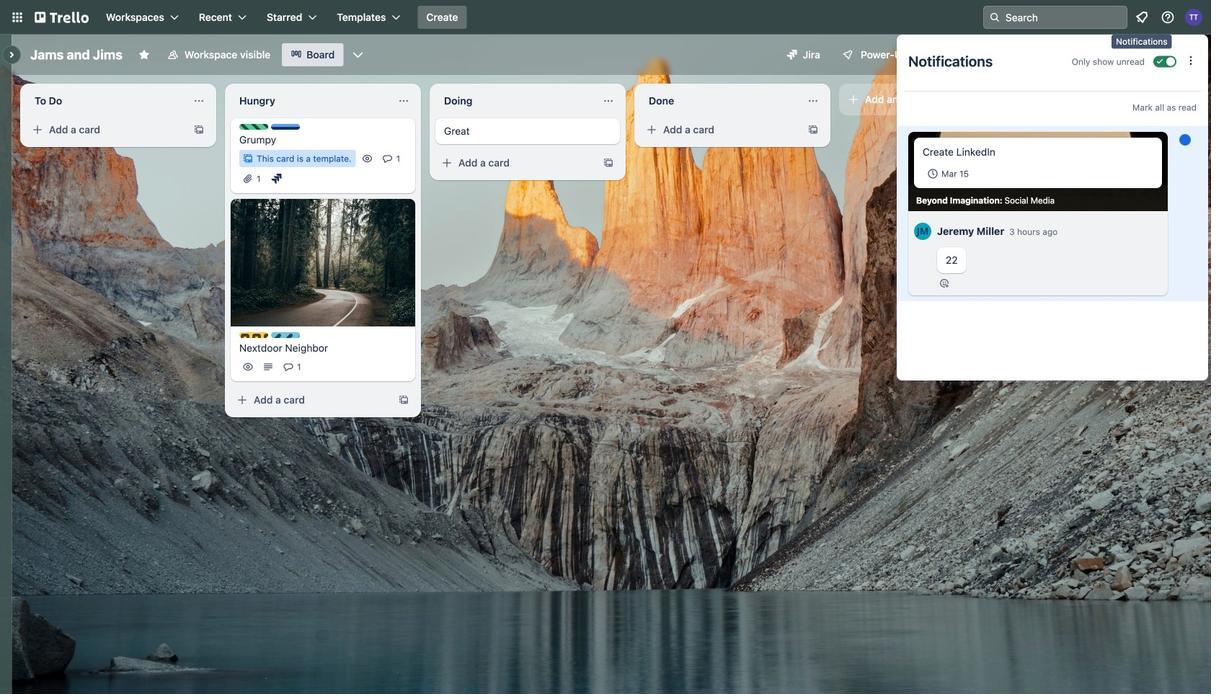 Task type: vqa. For each thing, say whether or not it's contained in the screenshot.
0 Notifications image
yes



Task type: locate. For each thing, give the bounding box(es) containing it.
None text field
[[231, 89, 392, 113], [436, 89, 597, 113], [641, 89, 802, 113], [231, 89, 392, 113], [436, 89, 597, 113], [641, 89, 802, 113]]

terry turtle (terryturtle) image right open information menu 'icon'
[[1186, 9, 1203, 26]]

show menu image
[[1185, 48, 1200, 62]]

0 vertical spatial terry turtle (terryturtle) image
[[1186, 9, 1203, 26]]

0 horizontal spatial terry turtle (terryturtle) image
[[1078, 45, 1099, 65]]

primary element
[[0, 0, 1212, 35]]

jira icon image
[[787, 50, 798, 60]]

star or unstar board image
[[138, 49, 150, 61]]

None text field
[[26, 89, 188, 113]]

1 horizontal spatial terry turtle (terryturtle) image
[[1186, 9, 1203, 26]]

tooltip
[[1112, 35, 1173, 49]]

0 notifications image
[[1134, 9, 1151, 26]]

terry turtle (terryturtle) image down search field
[[1078, 45, 1099, 65]]

open information menu image
[[1161, 10, 1176, 25]]

terry turtle (terryturtle) image
[[1186, 9, 1203, 26], [1078, 45, 1099, 65]]

create from template… image
[[193, 124, 205, 136], [808, 124, 820, 136], [603, 157, 615, 169], [398, 395, 410, 406]]



Task type: describe. For each thing, give the bounding box(es) containing it.
sm image
[[926, 43, 946, 63]]

search image
[[990, 12, 1001, 23]]

Search field
[[984, 6, 1128, 29]]

color: sky, title: "flying cars" element
[[271, 333, 300, 338]]

Board name text field
[[23, 43, 130, 66]]

back to home image
[[35, 6, 89, 29]]

customize views image
[[351, 48, 365, 62]]

chestercheeetah (chestercheeetah) image
[[1097, 45, 1117, 65]]

color: green, title: none image
[[240, 124, 268, 130]]

1 vertical spatial terry turtle (terryturtle) image
[[1078, 45, 1099, 65]]

color: yellow, title: none image
[[240, 333, 268, 338]]

sm image
[[269, 172, 284, 186]]

color: blue, title: none image
[[271, 124, 300, 130]]

jeremy miller (jeremymiller198) image
[[915, 221, 932, 242]]



